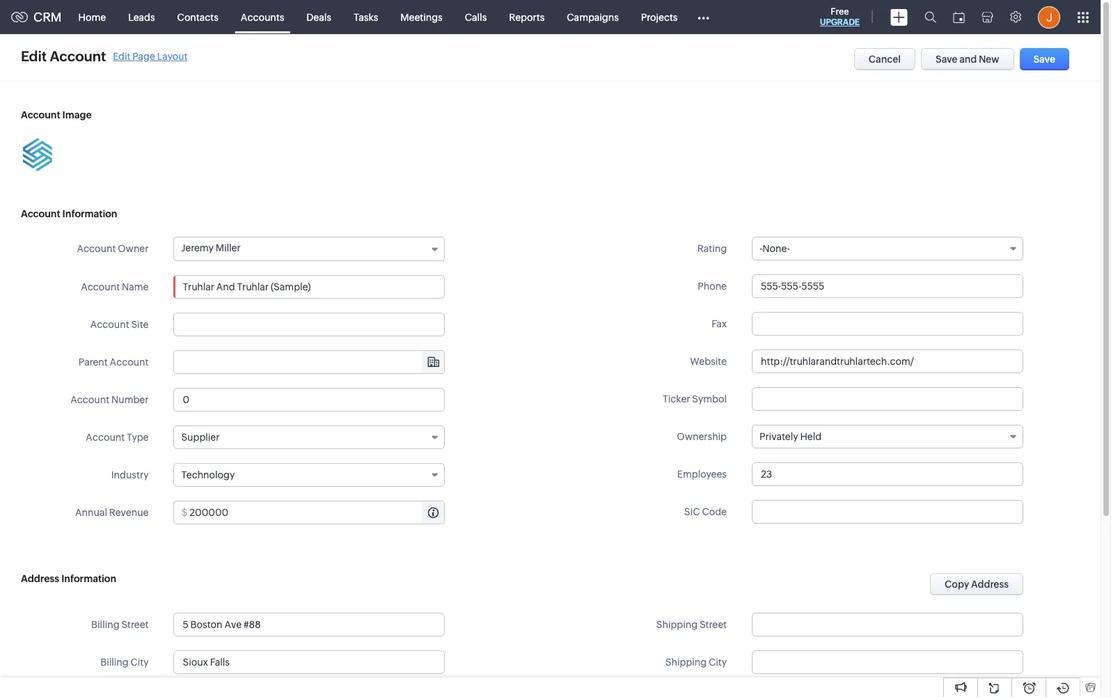 Task type: locate. For each thing, give the bounding box(es) containing it.
shipping
[[656, 619, 698, 630], [666, 657, 707, 668]]

edit page layout link
[[113, 50, 188, 62]]

account for account owner
[[77, 243, 116, 254]]

0 horizontal spatial edit
[[21, 48, 47, 64]]

parent account
[[79, 357, 149, 368]]

billing
[[91, 619, 119, 630], [100, 657, 129, 668]]

employees
[[677, 469, 727, 480]]

create menu image
[[891, 9, 908, 25]]

account
[[50, 48, 106, 64], [21, 109, 60, 120], [21, 208, 60, 219], [77, 243, 116, 254], [81, 281, 120, 292], [90, 319, 129, 330], [110, 357, 149, 368], [71, 394, 109, 405], [86, 432, 125, 443]]

1 city from the left
[[131, 657, 149, 668]]

0 vertical spatial billing
[[91, 619, 119, 630]]

fax
[[712, 318, 727, 329]]

annual
[[75, 507, 107, 518]]

street for billing street
[[121, 619, 149, 630]]

save left and
[[936, 54, 958, 65]]

city for billing city
[[131, 657, 149, 668]]

image image
[[21, 138, 54, 171]]

1 vertical spatial shipping
[[666, 657, 707, 668]]

account for account image
[[21, 109, 60, 120]]

information up billing street
[[61, 573, 116, 584]]

1 street from the left
[[121, 619, 149, 630]]

information
[[62, 208, 117, 219], [61, 573, 116, 584]]

shipping down shipping street
[[666, 657, 707, 668]]

calls link
[[454, 0, 498, 34]]

2 street from the left
[[700, 619, 727, 630]]

billing down billing street
[[100, 657, 129, 668]]

None text field
[[752, 312, 1024, 336], [174, 351, 445, 373], [752, 387, 1024, 411], [174, 388, 445, 412], [752, 462, 1024, 486], [174, 613, 445, 636], [752, 650, 1024, 674], [752, 312, 1024, 336], [174, 351, 445, 373], [752, 387, 1024, 411], [174, 388, 445, 412], [752, 462, 1024, 486], [174, 613, 445, 636], [752, 650, 1024, 674]]

new
[[979, 54, 1000, 65]]

0 vertical spatial shipping
[[656, 619, 698, 630]]

2 city from the left
[[709, 657, 727, 668]]

2 save from the left
[[1034, 54, 1056, 65]]

city down billing street
[[131, 657, 149, 668]]

city
[[131, 657, 149, 668], [709, 657, 727, 668]]

copy address button
[[930, 573, 1024, 595]]

edit inside edit account edit page layout
[[113, 50, 130, 62]]

page
[[132, 50, 155, 62]]

revenue
[[109, 507, 149, 518]]

jeremy miller
[[181, 242, 241, 253]]

annual revenue
[[75, 507, 149, 518]]

0 vertical spatial information
[[62, 208, 117, 219]]

calendar image
[[953, 11, 965, 23]]

information inside address information copy address
[[61, 573, 116, 584]]

meetings link
[[389, 0, 454, 34]]

1 horizontal spatial city
[[709, 657, 727, 668]]

tasks
[[354, 11, 378, 23]]

street up shipping city
[[700, 619, 727, 630]]

crm link
[[11, 10, 62, 24]]

information up account owner
[[62, 208, 117, 219]]

0 horizontal spatial save
[[936, 54, 958, 65]]

number
[[111, 394, 149, 405]]

free upgrade
[[820, 6, 860, 27]]

account down parent
[[71, 394, 109, 405]]

projects link
[[630, 0, 689, 34]]

None field
[[174, 351, 445, 373]]

home link
[[67, 0, 117, 34]]

1 horizontal spatial edit
[[113, 50, 130, 62]]

account site
[[90, 319, 149, 330]]

0 horizontal spatial city
[[131, 657, 149, 668]]

profile element
[[1030, 0, 1069, 34]]

-None- field
[[752, 237, 1024, 260]]

1 vertical spatial information
[[61, 573, 116, 584]]

account left name
[[81, 281, 120, 292]]

save and new
[[936, 54, 1000, 65]]

1 horizontal spatial save
[[1034, 54, 1056, 65]]

city down shipping street
[[709, 657, 727, 668]]

account for account number
[[71, 394, 109, 405]]

billing up billing city
[[91, 619, 119, 630]]

rating
[[697, 243, 727, 254]]

profile image
[[1038, 6, 1061, 28]]

None text field
[[752, 274, 1024, 298], [174, 275, 445, 299], [174, 313, 445, 336], [752, 350, 1024, 373], [752, 500, 1024, 524], [190, 501, 445, 524], [752, 613, 1024, 636], [174, 650, 445, 674], [752, 274, 1024, 298], [174, 275, 445, 299], [174, 313, 445, 336], [752, 350, 1024, 373], [752, 500, 1024, 524], [190, 501, 445, 524], [752, 613, 1024, 636], [174, 650, 445, 674]]

save
[[936, 54, 958, 65], [1034, 54, 1056, 65]]

search image
[[925, 11, 937, 23]]

crm
[[33, 10, 62, 24]]

home
[[78, 11, 106, 23]]

1 horizontal spatial street
[[700, 619, 727, 630]]

layout
[[157, 50, 188, 62]]

account owner
[[77, 243, 149, 254]]

edit down "crm" link
[[21, 48, 47, 64]]

edit
[[21, 48, 47, 64], [113, 50, 130, 62]]

account down "image" at the left
[[21, 208, 60, 219]]

save down profile element
[[1034, 54, 1056, 65]]

1 vertical spatial billing
[[100, 657, 129, 668]]

Privately Held field
[[752, 425, 1024, 448]]

edit left 'page'
[[113, 50, 130, 62]]

privately
[[760, 431, 798, 442]]

contacts link
[[166, 0, 230, 34]]

save and new button
[[921, 48, 1014, 70]]

account for account site
[[90, 319, 129, 330]]

address
[[21, 573, 59, 584], [971, 579, 1009, 590]]

street up billing city
[[121, 619, 149, 630]]

website
[[690, 356, 727, 367]]

save for save and new
[[936, 54, 958, 65]]

street
[[121, 619, 149, 630], [700, 619, 727, 630]]

account left owner
[[77, 243, 116, 254]]

0 horizontal spatial street
[[121, 619, 149, 630]]

account left type
[[86, 432, 125, 443]]

account left site
[[90, 319, 129, 330]]

account left image
[[21, 109, 60, 120]]

account image
[[21, 109, 92, 120]]

1 save from the left
[[936, 54, 958, 65]]

shipping for shipping street
[[656, 619, 698, 630]]

held
[[800, 431, 822, 442]]

information for address
[[61, 573, 116, 584]]

shipping up shipping city
[[656, 619, 698, 630]]

phone
[[698, 281, 727, 292]]

1 horizontal spatial address
[[971, 579, 1009, 590]]



Task type: vqa. For each thing, say whether or not it's contained in the screenshot.
save and new
yes



Task type: describe. For each thing, give the bounding box(es) containing it.
campaigns
[[567, 11, 619, 23]]

Technology field
[[174, 463, 445, 487]]

street for shipping street
[[700, 619, 727, 630]]

account for account type
[[86, 432, 125, 443]]

-none-
[[760, 243, 790, 254]]

leads
[[128, 11, 155, 23]]

account type
[[86, 432, 149, 443]]

symbol
[[692, 393, 727, 405]]

0 horizontal spatial address
[[21, 573, 59, 584]]

account right parent
[[110, 357, 149, 368]]

address information copy address
[[21, 573, 1009, 590]]

account information
[[21, 208, 117, 219]]

sic code
[[684, 506, 727, 517]]

site
[[131, 319, 149, 330]]

create menu element
[[882, 0, 916, 34]]

account for account name
[[81, 281, 120, 292]]

miller
[[216, 242, 241, 253]]

tasks link
[[343, 0, 389, 34]]

copy
[[945, 579, 969, 590]]

ticker symbol
[[663, 393, 727, 405]]

search element
[[916, 0, 945, 34]]

owner
[[118, 243, 149, 254]]

billing street
[[91, 619, 149, 630]]

save button
[[1020, 48, 1070, 70]]

upgrade
[[820, 17, 860, 27]]

-
[[760, 243, 763, 254]]

code
[[702, 506, 727, 517]]

technology
[[181, 469, 235, 480]]

billing for billing city
[[100, 657, 129, 668]]

type
[[127, 432, 149, 443]]

reports link
[[498, 0, 556, 34]]

account name
[[81, 281, 149, 292]]

ownership
[[677, 431, 727, 442]]

jeremy
[[181, 242, 214, 253]]

meetings
[[401, 11, 443, 23]]

accounts link
[[230, 0, 295, 34]]

ticker
[[663, 393, 690, 405]]

calls
[[465, 11, 487, 23]]

cancel button
[[854, 48, 916, 70]]

leads link
[[117, 0, 166, 34]]

campaigns link
[[556, 0, 630, 34]]

privately held
[[760, 431, 822, 442]]

edit account edit page layout
[[21, 48, 188, 64]]

deals link
[[295, 0, 343, 34]]

city for shipping city
[[709, 657, 727, 668]]

none-
[[763, 243, 790, 254]]

shipping street
[[656, 619, 727, 630]]

free
[[831, 6, 849, 17]]

Supplier field
[[174, 425, 445, 449]]

image
[[62, 109, 92, 120]]

information for account
[[62, 208, 117, 219]]

deals
[[307, 11, 331, 23]]

account number
[[71, 394, 149, 405]]

$
[[181, 507, 187, 518]]

parent
[[79, 357, 108, 368]]

account for account information
[[21, 208, 60, 219]]

projects
[[641, 11, 678, 23]]

accounts
[[241, 11, 284, 23]]

contacts
[[177, 11, 219, 23]]

billing for billing street
[[91, 619, 119, 630]]

supplier
[[181, 432, 220, 443]]

account down home
[[50, 48, 106, 64]]

billing city
[[100, 657, 149, 668]]

sic
[[684, 506, 700, 517]]

cancel
[[869, 54, 901, 65]]

name
[[122, 281, 149, 292]]

Other Modules field
[[689, 6, 719, 28]]

reports
[[509, 11, 545, 23]]

shipping for shipping city
[[666, 657, 707, 668]]

and
[[960, 54, 977, 65]]

save for save
[[1034, 54, 1056, 65]]

industry
[[111, 469, 149, 480]]

shipping city
[[666, 657, 727, 668]]



